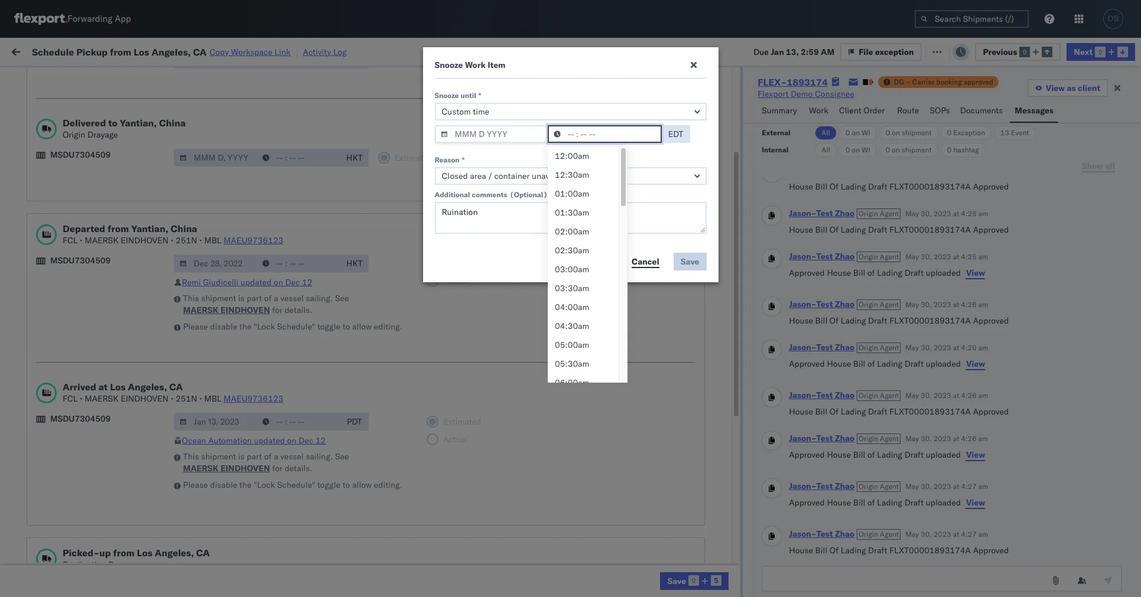 Task type: describe. For each thing, give the bounding box(es) containing it.
est, up the ocean automation updated on dec 12
[[242, 405, 259, 415]]

list box containing 12:00am
[[548, 147, 619, 598]]

4:26 for 4th 'jason-test zhao' button from the top
[[961, 343, 977, 352]]

caiu7969337
[[773, 118, 829, 129]]

integration for 8:30 pm est, jan 30, 2023
[[547, 535, 588, 545]]

wi for external
[[862, 128, 870, 137]]

messages button
[[1010, 100, 1058, 123]]

05:00am
[[555, 340, 589, 350]]

cancel
[[632, 256, 659, 267]]

-- : -- -- text field for hkt
[[256, 255, 340, 272]]

2 hlxu6269489, from the top
[[836, 170, 896, 181]]

jan left 25,
[[257, 457, 270, 467]]

fcl inside departed from yantian, china fcl • maersk eindhoven • 251n • mbl maeu9736123
[[63, 235, 78, 246]]

2:59 for schedule pickup from los angeles, ca button related to flex-1662119
[[201, 457, 219, 467]]

lhuu7894563, uetu5238478 for schedule delivery appointment
[[773, 326, 894, 337]]

0 left hashtag
[[947, 145, 952, 154]]

from inside departed from yantian, china fcl • maersk eindhoven • 251n • mbl maeu9736123
[[108, 223, 129, 235]]

maeu9736123 inside arrived at los angeles, ca fcl • maersk eindhoven • 251n • mbl maeu9736123
[[224, 394, 283, 404]]

confirm pickup from los angeles, ca button
[[27, 351, 168, 364]]

3 house bill of lading draft flxt00001893174a approved from the top
[[789, 316, 1009, 326]]

6 am from the top
[[979, 434, 988, 443]]

0 on shipment for 0 exception
[[886, 128, 932, 137]]

jason-test zhao origin agent for 6th 'jason-test zhao' button from the bottom
[[789, 299, 899, 310]]

snooze until *
[[435, 91, 481, 100]]

mode
[[384, 96, 402, 105]]

2 schedule delivery appointment button from the top
[[27, 221, 145, 234]]

origin for 6th 'jason-test zhao' button from the bottom
[[859, 300, 878, 309]]

toggle for arrived at los angeles, ca
[[317, 480, 340, 491]]

Closed area / container unavailable text field
[[435, 167, 707, 185]]

04:30am
[[555, 321, 589, 332]]

1 edt, from the top
[[237, 145, 255, 155]]

upload customs clearance documents link for flexport demo consignee
[[27, 117, 174, 129]]

cst
[[347, 54, 362, 65]]

blocked,
[[145, 73, 175, 82]]

cancel button
[[625, 253, 667, 271]]

4 jason- from the top
[[789, 342, 816, 353]]

13
[[1001, 128, 1009, 137]]

0 down mbl/mawb numbers
[[886, 128, 890, 137]]

"lock for arrived at los angeles, ca
[[254, 480, 275, 491]]

1 of from the top
[[830, 181, 839, 192]]

3 flex-2130387 from the top
[[692, 483, 753, 493]]

to inside delivered to yantian, china origin drayage
[[108, 117, 117, 129]]

angeles, for flex-1889466 schedule pickup from los angeles, ca link
[[127, 300, 159, 311]]

flex-1893174 link
[[758, 76, 828, 88]]

0 vertical spatial flexport demo consignee
[[758, 89, 855, 99]]

pm for schedule pickup from rotterdam, netherlands "link" associated with 8:30 pm est, jan 30, 2023
[[221, 535, 234, 545]]

vessel for arrived at los angeles, ca
[[280, 452, 304, 462]]

jason-test zhao origin agent for 4th 'jason-test zhao' button from the bottom
[[789, 390, 899, 401]]

1 4:27 from the top
[[961, 482, 977, 491]]

2 ceau7522281, hlxu6269489, hlxu8034992 from the top
[[773, 170, 956, 181]]

2 may 30, 2023 at 4:26 am from the top
[[906, 343, 988, 352]]

by:
[[43, 72, 54, 83]]

6 hlxu6269489, from the top
[[836, 274, 896, 285]]

0 horizontal spatial exception
[[875, 46, 914, 57]]

comments
[[472, 190, 507, 199]]

shipment down 'automation'
[[201, 452, 236, 462]]

departed from yantian, china fcl • maersk eindhoven • 251n • mbl maeu9736123
[[63, 223, 283, 246]]

9,
[[274, 275, 282, 285]]

4 flex-1846748 from the top
[[692, 223, 753, 233]]

delivery for schedule delivery appointment button related to flex-2130387
[[64, 404, 95, 415]]

confirm pickup from rotterdam, netherlands link
[[27, 554, 179, 577]]

5 2:59 am edt, nov 5, 2022 from the top
[[201, 249, 305, 259]]

2:00 for 2:00 am est, feb 3, 2023
[[201, 561, 219, 571]]

workspace
[[231, 46, 272, 57]]

at for sixth 'jason-test zhao' button from the top
[[953, 434, 960, 443]]

0 left exception
[[947, 128, 952, 137]]

4 ceau7522281, from the top
[[773, 222, 834, 233]]

maeu9736123 button for arrived at los angeles, ca
[[224, 394, 283, 404]]

2 schedule pickup from los angeles, ca button from the top
[[27, 195, 173, 208]]

at for 1st 'jason-test zhao' button from the top of the page
[[953, 209, 960, 218]]

3 schedule pickup from los angeles, ca button from the top
[[27, 247, 173, 260]]

lagerfeld for 2:00 am est, feb 3, 2023
[[666, 561, 701, 571]]

see for arrived at los angeles, ca
[[335, 452, 349, 462]]

view inside view as client button
[[1046, 83, 1065, 93]]

client
[[1078, 83, 1101, 93]]

1 ceau7522281, from the top
[[773, 144, 834, 155]]

reason
[[435, 155, 460, 164]]

4 flex-2130387 from the top
[[692, 561, 753, 571]]

6 jason-test zhao button from the top
[[789, 433, 855, 444]]

1889466 for confirm delivery
[[717, 379, 753, 389]]

1 horizontal spatial file
[[939, 46, 954, 56]]

confirm for confirm pickup from los angeles, ca
[[27, 352, 57, 363]]

from inside confirm pickup from rotterdam, netherlands
[[87, 554, 104, 565]]

1 vertical spatial *
[[462, 155, 465, 164]]

sailing. for departed from yantian, china
[[306, 293, 333, 304]]

documents button
[[956, 100, 1010, 123]]

import
[[100, 46, 127, 56]]

4 2:59 am edt, nov 5, 2022 from the top
[[201, 223, 305, 233]]

mbl/mawb numbers
[[855, 96, 927, 105]]

omkar savant for ymluw236679313
[[1012, 119, 1064, 129]]

1 vertical spatial flexport demo consignee
[[465, 119, 562, 129]]

5 ceau7522281, from the top
[[773, 248, 834, 259]]

dg
[[894, 77, 904, 86]]

30, for 2nd 'jason-test zhao' button from the bottom of the page
[[921, 482, 932, 491]]

allow for arrived at los angeles, ca
[[352, 480, 372, 491]]

snooze down cst
[[340, 96, 363, 105]]

origin for 1st 'jason-test zhao' button from the top of the page
[[859, 209, 878, 218]]

2 1846748 from the top
[[717, 171, 753, 181]]

flex id button
[[667, 94, 755, 106]]

1 am from the top
[[979, 209, 988, 218]]

3 edt, from the top
[[237, 197, 255, 207]]

maersk down the remi
[[183, 305, 219, 316]]

app
[[115, 13, 131, 25]]

5 am from the top
[[979, 391, 988, 400]]

previous
[[983, 46, 1017, 57]]

eindhoven inside departed from yantian, china fcl • maersk eindhoven • 251n • mbl maeu9736123
[[121, 235, 169, 246]]

in
[[177, 73, 183, 82]]

1 horizontal spatial exception
[[956, 46, 994, 56]]

10 ocean fcl from the top
[[384, 431, 425, 441]]

2 jason-test zhao button from the top
[[789, 251, 855, 262]]

resize handle column header for container numbers
[[835, 92, 849, 598]]

06:00am
[[555, 378, 589, 388]]

jason-test zhao origin agent for sixth 'jason-test zhao' button from the top
[[789, 433, 899, 444]]

6 agent from the top
[[880, 434, 899, 443]]

5 jason- from the top
[[789, 390, 816, 401]]

snooze for until
[[435, 91, 459, 100]]

251n inside departed from yantian, china fcl • maersk eindhoven • 251n • mbl maeu9736123
[[176, 235, 197, 246]]

2 schedule delivery appointment link from the top
[[27, 221, 145, 233]]

schedule delivery appointment for flex-1846748
[[27, 144, 145, 155]]

container numbers
[[773, 92, 805, 110]]

pdt
[[347, 417, 362, 427]]

2 flex-2130387 from the top
[[692, 431, 753, 441]]

3 jason-test zhao button from the top
[[789, 299, 855, 310]]

1 vertical spatial demo
[[498, 119, 520, 129]]

4 test123456 from the top
[[855, 249, 905, 259]]

destination
[[63, 560, 106, 570]]

3 jason- from the top
[[789, 299, 816, 310]]

12 for arrived at los angeles, ca
[[316, 436, 326, 446]]

mode button
[[378, 94, 448, 106]]

8 may from the top
[[906, 530, 919, 539]]

activity
[[303, 46, 331, 57]]

next button
[[1067, 43, 1135, 61]]

11 ocean fcl from the top
[[384, 483, 425, 493]]

3 account from the top
[[608, 587, 639, 597]]

jason-test zhao origin agent for 4th 'jason-test zhao' button from the top
[[789, 342, 899, 353]]

1 horizontal spatial file exception
[[939, 46, 994, 56]]

7 may from the top
[[906, 482, 919, 491]]

5 ocean fcl from the top
[[384, 223, 425, 233]]

am for second schedule delivery appointment button
[[221, 223, 235, 233]]

5 appointment from the top
[[97, 508, 145, 519]]

Search Shipments (/) text field
[[915, 10, 1029, 28]]

8 agent from the top
[[880, 530, 899, 539]]

205
[[272, 46, 288, 56]]

7 zhao from the top
[[835, 481, 855, 492]]

2 zimu3048342 from the top
[[855, 535, 911, 545]]

mbl/mawb
[[855, 96, 896, 105]]

picked-
[[63, 547, 99, 559]]

0 horizontal spatial --
[[547, 119, 557, 129]]

schedule for second schedule pickup from los angeles, ca button from the top
[[27, 196, 62, 207]]

1 zhao from the top
[[835, 208, 855, 219]]

3 upload from the top
[[27, 482, 54, 493]]

please disable the "lock schedule" toggle to allow editing. for departed from yantian, china
[[183, 322, 402, 332]]

1 maeu9408431 from the top
[[855, 405, 915, 415]]

5 schedule delivery appointment link from the top
[[27, 507, 145, 519]]

4 2130387 from the top
[[717, 561, 753, 571]]

confirm pickup from rotterdam, netherlands
[[27, 554, 149, 577]]

ca for schedule pickup from los angeles, ca button related to flex-1662119
[[161, 456, 173, 467]]

for for arrived at los angeles, ca
[[272, 463, 283, 474]]

abcdefg78456546 for confirm delivery
[[855, 379, 934, 389]]

view as client button
[[1028, 79, 1108, 97]]

confirm delivery
[[27, 378, 90, 389]]

lhuu7894563, for confirm delivery
[[773, 378, 834, 389]]

4 agent from the top
[[880, 343, 899, 352]]

resize handle column header for mode
[[445, 92, 459, 598]]

schedule delivery appointment link for flex-1846748
[[27, 143, 145, 155]]

flex id
[[673, 96, 695, 105]]

03:30am
[[555, 283, 589, 294]]

event
[[1011, 128, 1029, 137]]

numbers for mbl/mawb numbers
[[898, 96, 927, 105]]

confirm delivery button
[[27, 377, 90, 390]]

summary button
[[757, 100, 804, 123]]

-- : -- -- text field for arrived at los angeles, ca
[[256, 413, 340, 431]]

omkar savant for test123456
[[1012, 197, 1064, 207]]

shipment down ymluw236679313
[[902, 145, 932, 154]]

est, up the 2:59 am est, jan 25, 2023
[[242, 431, 259, 441]]

est, left 9,
[[237, 275, 255, 285]]

at for 6th 'jason-test zhao' button from the bottom
[[953, 300, 960, 309]]

lhuu7894563, for schedule delivery appointment
[[773, 326, 834, 337]]

deadline button
[[196, 94, 322, 106]]

work for snooze
[[465, 60, 486, 70]]

integration for 2:00 am est, feb 3, 2023
[[547, 561, 588, 571]]

1 horizontal spatial *
[[479, 91, 481, 100]]

7 agent from the top
[[880, 482, 899, 491]]

4 flxt00001893174a from the top
[[890, 407, 971, 417]]

previous button
[[975, 43, 1061, 61]]

shipment down giudicelli
[[201, 293, 236, 304]]

3 flex-1846748 from the top
[[692, 197, 753, 207]]

est, up 7:00 pm est, dec 23, 2022
[[237, 327, 255, 337]]

resize handle column header for flex id
[[753, 92, 767, 598]]

snooze for work
[[435, 60, 463, 70]]

10 resize handle column header from the left
[[1073, 92, 1088, 598]]

7 jason-test zhao button from the top
[[789, 481, 855, 492]]

5 may from the top
[[906, 391, 919, 400]]

resize handle column header for mbl/mawb numbers
[[992, 92, 1006, 598]]

save
[[668, 576, 686, 587]]

at for 4th 'jason-test zhao' button from the bottom
[[953, 391, 960, 400]]

delivery for flex-1889466's schedule delivery appointment button
[[64, 326, 95, 337]]

schedule pickup from los angeles, ca button for flex-1889466
[[27, 299, 173, 312]]

1 vertical spatial flexport
[[465, 119, 496, 129]]

0 hashtag
[[947, 145, 979, 154]]

0 on wi for external
[[846, 128, 870, 137]]

risk
[[245, 46, 259, 56]]

6 flex-1846748 from the top
[[692, 275, 753, 285]]

ymluw236679313
[[855, 119, 931, 129]]

schedule pickup from los angeles, ca copy workspace link
[[32, 46, 291, 58]]

1 -- : -- -- text field from the top
[[256, 51, 340, 69]]

1 test123456 from the top
[[855, 145, 905, 155]]

client order button
[[834, 100, 893, 123]]

3 lagerfeld from the top
[[666, 587, 701, 597]]

0 down client order
[[846, 128, 850, 137]]

remi giudicelli updated on dec 12
[[182, 277, 312, 288]]

pickup for confirm pickup from los angeles, ca button
[[60, 352, 85, 363]]

maersk down 'automation'
[[183, 463, 219, 474]]

demo inside 'flexport demo consignee' link
[[791, 89, 813, 99]]

30, for 6th 'jason-test zhao' button from the bottom
[[921, 300, 932, 309]]

uploaded for view button related to 2nd 'jason-test zhao' button from the bottom of the page
[[926, 498, 961, 508]]

documents for third "upload customs clearance documents" link from the top
[[132, 482, 174, 493]]

1889466 for confirm pickup from los angeles, ca
[[717, 353, 753, 363]]

customs for bosch
[[56, 274, 89, 285]]

abcd1234560
[[773, 456, 832, 467]]

1 flxt00001893174a from the top
[[890, 181, 971, 192]]

of for 8th 'jason-test zhao' button
[[830, 546, 839, 556]]

2:00 am est, nov 9, 2022
[[201, 275, 305, 285]]

forwarding app
[[67, 13, 131, 25]]

03:00am
[[555, 264, 589, 275]]

abcdefg78456546 for schedule delivery appointment
[[855, 327, 934, 337]]

upload for bosch
[[27, 274, 54, 285]]

batch action button
[[1056, 42, 1134, 60]]

id
[[688, 96, 695, 105]]

drayage inside delivered to yantian, china origin drayage
[[87, 129, 118, 140]]

status : ready for work, blocked, in progress
[[65, 73, 215, 82]]

ocean automation updated on dec 12
[[182, 436, 326, 446]]

-- : -- -- text field for edt
[[548, 125, 662, 143]]

hashtag
[[953, 145, 979, 154]]

2 nyku9743990 from the top
[[773, 534, 831, 545]]

angeles, for 2nd schedule pickup from los angeles, ca link
[[127, 196, 159, 207]]

log
[[333, 46, 347, 57]]

8:30 pm est, jan 30, 2023
[[201, 535, 307, 545]]

2 vertical spatial work
[[809, 105, 829, 116]]

2 schedule delivery appointment from the top
[[27, 222, 145, 233]]

0 horizontal spatial file
[[859, 46, 873, 57]]

dg - carrier booking approved
[[894, 77, 994, 86]]

7 ocean fcl from the top
[[384, 275, 425, 285]]

due
[[754, 46, 769, 57]]

carrier
[[912, 77, 935, 86]]

batch action
[[1075, 46, 1126, 56]]

23, for los
[[274, 353, 287, 363]]

jan left 28,
[[261, 483, 275, 493]]

1 gvcu5265864 from the top
[[773, 404, 831, 415]]

next
[[1074, 46, 1093, 57]]

01:00am
[[555, 189, 589, 199]]

1 vertical spatial 23,
[[277, 405, 289, 415]]

pm down the 2:59 am est, jan 25, 2023
[[227, 483, 240, 493]]

mbl inside departed from yantian, china fcl • maersk eindhoven • 251n • mbl maeu9736123
[[204, 235, 221, 246]]

flex-1889466 for schedule pickup from los angeles, ca
[[692, 301, 753, 311]]

nov for schedule delivery appointment button for flex-1846748
[[258, 145, 273, 155]]

6 ceau7522281, hlxu6269489, hlxu8034992 from the top
[[773, 274, 956, 285]]

3 2:59 am edt, nov 5, 2022 from the top
[[201, 197, 305, 207]]

5 hlxu6269489, from the top
[[836, 248, 896, 259]]

confirm pickup from los angeles, ca link
[[27, 351, 168, 363]]

schedule for 'schedule pickup from rotterdam, netherlands' button associated with 11:30 pm est, jan 23, 2023
[[27, 424, 62, 435]]

jan left 13,
[[771, 46, 784, 57]]

sops
[[930, 105, 950, 116]]

8 jason-test zhao button from the top
[[789, 529, 855, 540]]

schedule pickup from rotterdam, netherlands button for 11:30 pm est, jan 23, 2023
[[27, 423, 179, 448]]

5, for 3rd schedule pickup from los angeles, ca link from the bottom of the page
[[275, 249, 283, 259]]

import work
[[100, 46, 150, 56]]

2 agent from the top
[[880, 252, 899, 261]]

(optional)
[[510, 190, 548, 199]]

jan up the feb
[[256, 535, 269, 545]]

3 am from the top
[[979, 300, 988, 309]]

5 flex-2130387 from the top
[[692, 587, 753, 597]]

2 zhao from the top
[[835, 251, 855, 262]]

container numbers button
[[767, 89, 837, 111]]

8 ocean fcl from the top
[[384, 327, 425, 337]]

2 appointment from the top
[[97, 222, 145, 233]]

0 down ymluw236679313
[[886, 145, 890, 154]]

origin for 8th 'jason-test zhao' button
[[859, 530, 878, 539]]

fcl inside arrived at los angeles, ca fcl • maersk eindhoven • 251n • mbl maeu9736123
[[63, 394, 78, 404]]

0 horizontal spatial file exception
[[859, 46, 914, 57]]

forwarding
[[67, 13, 112, 25]]

internal
[[762, 145, 789, 154]]

schedule for flex-1889466's schedule delivery appointment button
[[27, 326, 62, 337]]

of for 4th 'jason-test zhao' button from the bottom
[[830, 407, 839, 417]]

picked-up from los angeles, ca destination drayage
[[63, 547, 210, 570]]

3 upload customs clearance documents link from the top
[[27, 481, 174, 493]]

activity log button
[[303, 45, 347, 59]]

5 jason-test zhao button from the top
[[789, 390, 855, 401]]

2 may 30, 2023 at 4:27 am from the top
[[906, 530, 988, 539]]

"lock for departed from yantian, china
[[254, 322, 275, 332]]

3 may from the top
[[906, 300, 919, 309]]

0 exception
[[947, 128, 985, 137]]

omkar for ymluw236679313
[[1012, 119, 1037, 129]]

hlxu8034992 for third schedule pickup from los angeles, ca button from the top of the page
[[899, 248, 956, 259]]

2:59 for flex-1889466's schedule delivery appointment button
[[201, 327, 219, 337]]

netherlands for 11:30 pm est, jan 23, 2023
[[27, 436, 73, 447]]

1 ceau7522281, hlxu6269489, hlxu8034992 from the top
[[773, 144, 956, 155]]

track
[[301, 46, 321, 56]]

shipment down "route" button on the right top of the page
[[902, 128, 932, 137]]

from inside confirm pickup from los angeles, ca link
[[87, 352, 104, 363]]

mbl/mawb numbers button
[[849, 94, 994, 106]]

30, for second 'jason-test zhao' button from the top
[[921, 252, 932, 261]]

4 jason-test zhao button from the top
[[789, 342, 855, 353]]

6 ceau7522281, from the top
[[773, 274, 834, 285]]



Task type: vqa. For each thing, say whether or not it's contained in the screenshot.
the left the 'you'
no



Task type: locate. For each thing, give the bounding box(es) containing it.
0 vertical spatial details.
[[285, 305, 312, 316]]

from
[[110, 46, 131, 58], [92, 170, 109, 181], [92, 196, 109, 207], [108, 223, 129, 235], [92, 248, 109, 259], [92, 300, 109, 311], [87, 352, 104, 363], [92, 424, 109, 435], [92, 456, 109, 467], [92, 528, 109, 539], [113, 547, 135, 559], [87, 554, 104, 565]]

1 schedule" from the top
[[277, 322, 315, 332]]

clearance for bosch
[[92, 274, 129, 285]]

list box
[[548, 147, 619, 598]]

a down 9,
[[274, 293, 278, 304]]

please up 8:30
[[183, 480, 208, 491]]

netherlands inside confirm pickup from rotterdam, netherlands
[[27, 566, 73, 577]]

delivered
[[63, 117, 106, 129]]

work left the item
[[465, 60, 486, 70]]

1 horizontal spatial flexport
[[758, 89, 789, 99]]

china inside departed from yantian, china fcl • maersk eindhoven • 251n • mbl maeu9736123
[[171, 223, 197, 235]]

see for departed from yantian, china
[[335, 293, 349, 304]]

approved
[[964, 77, 994, 86]]

2 part from the top
[[247, 452, 262, 462]]

7 resize handle column header from the left
[[753, 92, 767, 598]]

vessel
[[280, 293, 304, 304], [280, 452, 304, 462]]

0 on shipment for 0 hashtag
[[886, 145, 932, 154]]

1 4:25 from the top
[[961, 209, 977, 218]]

1 vertical spatial may 30, 2023 at 4:25 am
[[906, 252, 988, 261]]

1 vertical spatial zimu3048342
[[855, 535, 911, 545]]

0 vertical spatial schedule pickup from rotterdam, netherlands link
[[27, 423, 179, 447]]

2 is from the top
[[238, 452, 245, 462]]

schedule pickup from rotterdam, netherlands link
[[27, 423, 179, 447], [27, 527, 179, 551]]

am
[[821, 46, 835, 57], [221, 145, 235, 155], [221, 171, 235, 181], [221, 197, 235, 207], [221, 223, 235, 233], [221, 249, 235, 259], [221, 275, 235, 285], [221, 301, 235, 311], [221, 327, 235, 337], [221, 457, 235, 467], [221, 561, 235, 571]]

6 hlxu8034992 from the top
[[899, 274, 956, 285]]

1 all from the top
[[822, 128, 830, 137]]

schedule" for departed from yantian, china
[[277, 322, 315, 332]]

china inside delivered to yantian, china origin drayage
[[159, 117, 186, 129]]

client name
[[465, 96, 505, 105]]

8 jason- from the top
[[789, 529, 816, 540]]

ca inside picked-up from los angeles, ca destination drayage
[[196, 547, 210, 559]]

11:30 for schedule pickup from rotterdam, netherlands
[[201, 431, 225, 441]]

dec
[[285, 277, 300, 288], [257, 301, 272, 311], [257, 327, 272, 337], [256, 353, 272, 363], [299, 436, 313, 446]]

4 hlxu8034992 from the top
[[899, 222, 956, 233]]

drayage
[[87, 129, 118, 140], [108, 560, 139, 570]]

msdu7304509 for delivered
[[50, 150, 111, 160]]

filtered
[[12, 72, 41, 83]]

0 vertical spatial nyku9743990
[[773, 508, 831, 519]]

reason *
[[435, 155, 465, 164]]

schedule pickup from rotterdam, netherlands link up confirm pickup from rotterdam, netherlands link at bottom left
[[27, 527, 179, 551]]

0 vertical spatial hkt
[[346, 152, 363, 163]]

-- : -- -- text field
[[256, 51, 340, 69], [256, 149, 340, 167], [256, 413, 340, 431]]

view button for second 'jason-test zhao' button from the top
[[966, 267, 986, 279]]

2 vertical spatial 11:30
[[201, 483, 225, 493]]

1 vertical spatial lagerfeld
[[666, 561, 701, 571]]

4:27
[[961, 482, 977, 491], [961, 530, 977, 539]]

additional comments (optional)
[[435, 190, 548, 199]]

1 flex-2130384 from the top
[[692, 509, 753, 519]]

file exception up dg on the top
[[859, 46, 914, 57]]

copy workspace link button
[[210, 46, 291, 57]]

netherlands down picked-
[[27, 566, 73, 577]]

msdu7304509 down 'arrived'
[[50, 414, 111, 424]]

0 on shipment down "route" button on the right top of the page
[[886, 128, 932, 137]]

4 may from the top
[[906, 343, 919, 352]]

jason-test zhao origin agent
[[789, 208, 899, 219], [789, 251, 899, 262], [789, 299, 899, 310], [789, 342, 899, 353], [789, 390, 899, 401], [789, 433, 899, 444], [789, 481, 899, 492], [789, 529, 899, 540]]

msdu7304509 down delivered
[[50, 150, 111, 160]]

resize handle column header
[[180, 92, 194, 598], [320, 92, 334, 598], [364, 92, 378, 598], [445, 92, 459, 598], [527, 92, 541, 598], [653, 92, 667, 598], [753, 92, 767, 598], [835, 92, 849, 598], [992, 92, 1006, 598], [1073, 92, 1088, 598], [1111, 92, 1125, 598]]

zhao
[[835, 208, 855, 219], [835, 251, 855, 262], [835, 299, 855, 310], [835, 342, 855, 353], [835, 390, 855, 401], [835, 433, 855, 444], [835, 481, 855, 492], [835, 529, 855, 540]]

0 on wi for internal
[[846, 145, 870, 154]]

"lock left 28,
[[254, 480, 275, 491]]

3 abcdefg78456546 from the top
[[855, 353, 934, 363]]

2 of from the top
[[830, 225, 839, 235]]

1 vertical spatial disable
[[210, 480, 237, 491]]

2:00 down 8:30
[[201, 561, 219, 571]]

mmm d, yyyy text field up progress
[[174, 51, 258, 69]]

None text field
[[762, 566, 1122, 592]]

0 vertical spatial flex-2130384
[[692, 509, 753, 519]]

1 vertical spatial upload customs clearance documents link
[[27, 273, 174, 285]]

est, right 7:00
[[236, 353, 254, 363]]

demo down 1893174
[[791, 89, 813, 99]]

2 the from the top
[[239, 480, 252, 491]]

upload customs clearance documents button down the departed
[[27, 273, 174, 286]]

ca for third schedule pickup from los angeles, ca button from the top of the page
[[161, 248, 173, 259]]

3 uploaded from the top
[[926, 450, 961, 460]]

1 vertical spatial 4:27
[[961, 530, 977, 539]]

the
[[239, 322, 252, 332], [239, 480, 252, 491]]

at for 4th 'jason-test zhao' button from the top
[[953, 343, 960, 352]]

2022 for schedule pickup from los angeles, ca link corresponding to flex-1846748
[[285, 171, 305, 181]]

1 horizontal spatial flexport demo consignee
[[758, 89, 855, 99]]

angeles, inside button
[[122, 352, 155, 363]]

2022 for "upload customs clearance documents" link related to bosch ocean test
[[284, 275, 305, 285]]

1 vertical spatial part
[[247, 452, 262, 462]]

3 schedule delivery appointment link from the top
[[27, 325, 145, 337]]

11:30 pm est, jan 23, 2023 up the ocean automation updated on dec 12
[[201, 405, 312, 415]]

china up the remi
[[171, 223, 197, 235]]

pm up 'automation'
[[227, 405, 240, 415]]

los inside arrived at los angeles, ca fcl • maersk eindhoven • 251n • mbl maeu9736123
[[110, 381, 126, 393]]

0 vertical spatial vessel
[[280, 293, 304, 304]]

account for 8:30 pm est, jan 30, 2023
[[608, 535, 639, 545]]

ca for schedule pickup from los angeles, ca button associated with flex-1846748
[[161, 170, 173, 181]]

confirm left picked-
[[27, 554, 57, 565]]

Search Work text field
[[743, 42, 872, 60]]

client left name
[[465, 96, 484, 105]]

maersk eindhoven link down giudicelli
[[183, 304, 270, 316]]

flex-1660288
[[692, 119, 753, 129]]

5 house bill of lading draft flxt00001893174a approved from the top
[[789, 546, 1009, 556]]

may 30, 2023 at 4:25 am for 1st 'jason-test zhao' button from the top of the page
[[906, 209, 988, 218]]

2:59 am est, dec 14, 2022 down remi giudicelli updated on dec 12 on the left top of page
[[201, 301, 310, 311]]

3 maeu9408431 from the top
[[855, 483, 915, 493]]

for down 9,
[[272, 305, 283, 316]]

Custom time text field
[[435, 103, 707, 121]]

0 vertical spatial toggle
[[317, 322, 340, 332]]

1 view button from the top
[[966, 267, 986, 279]]

4:26
[[961, 300, 977, 309], [961, 343, 977, 352], [961, 391, 977, 400], [961, 434, 977, 443]]

rotterdam, inside confirm pickup from rotterdam, netherlands
[[107, 554, 149, 565]]

action
[[1100, 46, 1126, 56]]

eindhoven inside arrived at los angeles, ca fcl • maersk eindhoven • 251n • mbl maeu9736123
[[121, 394, 169, 404]]

upload customs clearance documents link for bosch ocean test
[[27, 273, 174, 285]]

6 may from the top
[[906, 434, 919, 443]]

1 confirm from the top
[[27, 352, 57, 363]]

confirm for confirm delivery
[[27, 378, 57, 389]]

part
[[247, 293, 262, 304], [247, 452, 262, 462]]

11:30 up 'automation'
[[201, 405, 225, 415]]

13 event
[[1001, 128, 1029, 137]]

netherlands down the confirm delivery button at the left of page
[[27, 436, 73, 447]]

4 may 30, 2023 at 4:26 am from the top
[[906, 434, 988, 443]]

1 vertical spatial 2:00
[[201, 561, 219, 571]]

due jan 13, 2:59 am
[[754, 46, 835, 57]]

0 vertical spatial the
[[239, 322, 252, 332]]

details. for arrived at los angeles, ca
[[285, 463, 312, 474]]

netherlands
[[27, 436, 73, 447], [27, 540, 73, 551], [27, 566, 73, 577]]

numbers down carrier
[[898, 96, 927, 105]]

1 lhuu7894563, from the top
[[773, 300, 834, 311]]

2 upload customs clearance documents from the top
[[27, 274, 174, 285]]

1 clearance from the top
[[92, 118, 129, 129]]

2:59 for third schedule pickup from los angeles, ca button from the top of the page
[[201, 249, 219, 259]]

1 vertical spatial drayage
[[108, 560, 139, 570]]

1 vertical spatial the
[[239, 480, 252, 491]]

sailing. for arrived at los angeles, ca
[[306, 452, 333, 462]]

7 jason-test zhao origin agent from the top
[[789, 481, 899, 492]]

0 vertical spatial schedule"
[[277, 322, 315, 332]]

flex-1889466 for confirm delivery
[[692, 379, 753, 389]]

1 schedule delivery appointment from the top
[[27, 144, 145, 155]]

2 vertical spatial netherlands
[[27, 566, 73, 577]]

2 maeu9736123 button from the top
[[224, 394, 283, 404]]

upload customs clearance documents button
[[27, 117, 174, 130], [27, 273, 174, 286]]

4 ocean fcl from the top
[[384, 197, 425, 207]]

23, for rotterdam,
[[277, 431, 289, 441]]

los inside button
[[107, 352, 120, 363]]

2 maeu9736123 from the top
[[224, 394, 283, 404]]

1 vertical spatial upload
[[27, 274, 54, 285]]

hlxu8034992 for second schedule delivery appointment button
[[899, 222, 956, 233]]

of
[[830, 181, 839, 192], [830, 225, 839, 235], [830, 316, 839, 326], [830, 407, 839, 417], [830, 546, 839, 556]]

schedule"
[[277, 322, 315, 332], [277, 480, 315, 491]]

1 vertical spatial omkar
[[1012, 197, 1037, 207]]

0 vertical spatial work
[[129, 46, 150, 56]]

-- : -- -- text field down consignee button
[[548, 125, 662, 143]]

1662119
[[717, 457, 753, 467]]

lhuu7894563, uetu5238478
[[773, 300, 894, 311], [773, 326, 894, 337], [773, 352, 894, 363], [773, 378, 894, 389]]

est, down the ocean automation updated on dec 12
[[237, 457, 255, 467]]

2130384 down 1662119
[[717, 509, 753, 519]]

2 account from the top
[[608, 561, 639, 571]]

flex-1660288 button
[[673, 116, 755, 132], [673, 116, 755, 132]]

0 horizontal spatial client
[[465, 96, 484, 105]]

2 omkar from the top
[[1012, 197, 1037, 207]]

flex-2130384 down flex-1662119
[[692, 509, 753, 519]]

additional
[[435, 190, 470, 199]]

5 ceau7522281, hlxu6269489, hlxu8034992 from the top
[[773, 248, 956, 259]]

flex-2130387
[[692, 405, 753, 415], [692, 431, 753, 441], [692, 483, 753, 493], [692, 561, 753, 571], [692, 587, 753, 597]]

details. down 2:00 am est, nov 9, 2022
[[285, 305, 312, 316]]

the down the 2:59 am est, jan 25, 2023
[[239, 480, 252, 491]]

snooze left until
[[435, 91, 459, 100]]

nov for schedule pickup from los angeles, ca button associated with flex-1846748
[[258, 171, 273, 181]]

hlxu8034992 for schedule delivery appointment button for flex-1846748
[[899, 144, 956, 155]]

all button for internal
[[815, 143, 837, 157]]

vessel down 9,
[[280, 293, 304, 304]]

2 approved house bill of lading draft uploaded view from the top
[[789, 359, 985, 369]]

abcdefg78456546 for confirm pickup from los angeles, ca
[[855, 353, 934, 363]]

upload customs clearance documents button for flexport demo consignee
[[27, 117, 174, 130]]

2022 for 3rd schedule pickup from los angeles, ca link from the bottom of the page
[[285, 249, 305, 259]]

disable for arrived at los angeles, ca
[[210, 480, 237, 491]]

4 schedule pickup from los angeles, ca link from the top
[[27, 299, 173, 311]]

please disable the "lock schedule" toggle to allow editing. for arrived at los angeles, ca
[[183, 480, 402, 491]]

Max 200 characters text field
[[435, 202, 707, 234]]

order
[[864, 105, 885, 116]]

1 flex-2130387 from the top
[[692, 405, 753, 415]]

4 am from the top
[[979, 343, 988, 352]]

* right until
[[479, 91, 481, 100]]

1 vertical spatial mmm d, yyyy text field
[[174, 255, 258, 272]]

4 uploaded from the top
[[926, 498, 961, 508]]

maeu9736123
[[224, 235, 283, 246], [224, 394, 283, 404]]

1 vertical spatial allow
[[352, 480, 372, 491]]

work,
[[125, 73, 144, 82]]

3 of from the top
[[830, 316, 839, 326]]

for left work,
[[113, 73, 123, 82]]

0 vertical spatial 14,
[[274, 301, 287, 311]]

schedule delivery appointment button for flex-1889466
[[27, 325, 145, 338]]

0 vertical spatial msdu7304509
[[50, 150, 111, 160]]

1 vertical spatial wi
[[862, 145, 870, 154]]

MMM D, YYYY text field
[[174, 51, 258, 69], [174, 255, 258, 272], [174, 413, 258, 431]]

confirm up 'confirm delivery' link
[[27, 352, 57, 363]]

1 schedule pickup from rotterdam, netherlands button from the top
[[27, 423, 179, 448]]

-- up "12:00am"
[[547, 119, 557, 129]]

los inside picked-up from los angeles, ca destination drayage
[[137, 547, 152, 559]]

at for 8th 'jason-test zhao' button
[[953, 530, 960, 539]]

account
[[608, 535, 639, 545], [608, 561, 639, 571], [608, 587, 639, 597]]

documents
[[960, 105, 1003, 116], [132, 118, 174, 129], [132, 274, 174, 285], [132, 482, 174, 493]]

documents inside documents button
[[960, 105, 1003, 116]]

"lock up 7:00 pm est, dec 23, 2022
[[254, 322, 275, 332]]

exception up approved
[[956, 46, 994, 56]]

schedule pickup from rotterdam, netherlands link down 'arrived'
[[27, 423, 179, 447]]

5, for fourth schedule delivery appointment link from the bottom of the page
[[275, 223, 283, 233]]

los for schedule pickup from los angeles, ca button corresponding to flex-1889466
[[111, 300, 125, 311]]

messages
[[1015, 105, 1054, 116]]

karl for 8:30 pm est, jan 30, 2023
[[648, 535, 663, 545]]

snooze up snooze until *
[[435, 60, 463, 70]]

schedule pickup from los angeles, ca button for flex-1662119
[[27, 455, 173, 468]]

2 disable from the top
[[210, 480, 237, 491]]

mbl up giudicelli
[[204, 235, 221, 246]]

dec for schedule pickup from los angeles, ca
[[257, 301, 272, 311]]

2 vertical spatial account
[[608, 587, 639, 597]]

3 netherlands from the top
[[27, 566, 73, 577]]

maeu9736123 down 7:00 pm est, dec 23, 2022
[[224, 394, 283, 404]]

updated for departed from yantian, china
[[241, 277, 272, 288]]

snooze work item
[[435, 60, 506, 70]]

a down the ocean automation updated on dec 12
[[274, 452, 278, 462]]

0 horizontal spatial flexport
[[465, 119, 496, 129]]

-- right abcd1234560
[[855, 457, 865, 467]]

please up 7:00
[[183, 322, 208, 332]]

jan up 25,
[[261, 431, 275, 441]]

schedule pickup from rotterdam, netherlands for 8:30
[[27, 528, 153, 551]]

2 vertical spatial lagerfeld
[[666, 587, 701, 597]]

0 vertical spatial 2130384
[[717, 509, 753, 519]]

2 vertical spatial msdu7304509
[[50, 414, 111, 424]]

0 vertical spatial wi
[[862, 128, 870, 137]]

1 vertical spatial 0 on wi
[[846, 145, 870, 154]]

2:59 am est, dec 14, 2022 for schedule delivery appointment
[[201, 327, 310, 337]]

operator
[[1012, 96, 1040, 105]]

12
[[302, 277, 312, 288], [316, 436, 326, 446]]

1 vertical spatial please
[[183, 480, 208, 491]]

work button
[[804, 100, 834, 123]]

1 toggle from the top
[[317, 322, 340, 332]]

0 vertical spatial maersk eindhoven link
[[183, 304, 270, 316]]

am for flex-1889466's schedule delivery appointment button
[[221, 327, 235, 337]]

view button
[[966, 267, 986, 279], [966, 358, 986, 370], [966, 449, 986, 461], [966, 497, 986, 509]]

MMM D YYYY text field
[[435, 125, 549, 143]]

8 jason-test zhao origin agent from the top
[[789, 529, 899, 540]]

maeu9736123 up 2:00 am est, nov 9, 2022
[[224, 235, 283, 246]]

part down remi giudicelli updated on dec 12 button
[[247, 293, 262, 304]]

2 a from the top
[[274, 452, 278, 462]]

msdu7304509 down the departed
[[50, 255, 111, 266]]

30, for 4th 'jason-test zhao' button from the bottom
[[921, 391, 932, 400]]

0 vertical spatial sailing.
[[306, 293, 333, 304]]

exception
[[953, 128, 985, 137]]

1 vertical spatial work
[[465, 60, 486, 70]]

12 for departed from yantian, china
[[302, 277, 312, 288]]

name
[[486, 96, 505, 105]]

may 30, 2023 at 4:25 am for second 'jason-test zhao' button from the top
[[906, 252, 988, 261]]

0 vertical spatial 11:30
[[201, 405, 225, 415]]

client
[[465, 96, 484, 105], [839, 105, 862, 116]]

0 horizontal spatial work
[[129, 46, 150, 56]]

mmm d, yyyy text field up 'automation'
[[174, 413, 258, 431]]

delivery for schedule delivery appointment button for flex-1846748
[[64, 144, 95, 155]]

2 all from the top
[[822, 145, 830, 154]]

0 vertical spatial 0 on wi
[[846, 128, 870, 137]]

for up 28,
[[272, 463, 283, 474]]

1 horizontal spatial demo
[[791, 89, 813, 99]]

1 vertical spatial --
[[855, 457, 865, 467]]

est, up 2:00 am est, feb 3, 2023
[[236, 535, 254, 545]]

2 vertical spatial karl
[[648, 587, 663, 597]]

pickup for 'schedule pickup from rotterdam, netherlands' button associated with 11:30 pm est, jan 23, 2023
[[64, 424, 90, 435]]

work for import
[[129, 46, 150, 56]]

origin inside delivered to yantian, china origin drayage
[[63, 129, 85, 140]]

3 flxt00001893174a from the top
[[890, 316, 971, 326]]

0 vertical spatial this
[[183, 293, 199, 304]]

3 11:30 from the top
[[201, 483, 225, 493]]

2 gvcu5265864 from the top
[[773, 430, 831, 441]]

0 vertical spatial mbl
[[204, 235, 221, 246]]

origin for 2nd 'jason-test zhao' button from the bottom of the page
[[859, 482, 878, 491]]

work right "import"
[[129, 46, 150, 56]]

0 horizontal spatial 12
[[302, 277, 312, 288]]

yantian, inside delivered to yantian, china origin drayage
[[120, 117, 157, 129]]

angeles, inside picked-up from los angeles, ca destination drayage
[[155, 547, 194, 559]]

jan up the ocean automation updated on dec 12
[[261, 405, 275, 415]]

1 horizontal spatial numbers
[[898, 96, 927, 105]]

2 this shipment is part of a vessel sailing. see maersk eindhoven for details. from the top
[[183, 452, 349, 474]]

maersk inside arrived at los angeles, ca fcl • maersk eindhoven • 251n • mbl maeu9736123
[[85, 394, 119, 404]]

please disable the "lock schedule" toggle to allow editing. down 25,
[[183, 480, 402, 491]]

flexport inside 'flexport demo consignee' link
[[758, 89, 789, 99]]

numbers inside container numbers
[[773, 101, 802, 110]]

est,
[[237, 275, 255, 285], [237, 301, 255, 311], [237, 327, 255, 337], [236, 353, 254, 363], [242, 405, 259, 415], [242, 431, 259, 441], [237, 457, 255, 467], [242, 483, 259, 493], [236, 535, 254, 545], [237, 561, 255, 571]]

2:59 am est, jan 25, 2023
[[201, 457, 307, 467]]

1 vertical spatial schedule pickup from rotterdam, netherlands link
[[27, 527, 179, 551]]

0 vertical spatial 4:25
[[961, 209, 977, 218]]

12:30am
[[555, 170, 589, 180]]

MMM D, YYYY text field
[[174, 149, 258, 167]]

* right reason
[[462, 155, 465, 164]]

uetu5238478 for schedule pickup from los angeles, ca
[[836, 300, 894, 311]]

3 resize handle column header from the left
[[364, 92, 378, 598]]

angeles, inside arrived at los angeles, ca fcl • maersk eindhoven • 251n • mbl maeu9736123
[[128, 381, 167, 393]]

vessel for departed from yantian, china
[[280, 293, 304, 304]]

4 resize handle column header from the left
[[445, 92, 459, 598]]

is down 'automation'
[[238, 452, 245, 462]]

3 zhao from the top
[[835, 299, 855, 310]]

client for client order
[[839, 105, 862, 116]]

3 ceau7522281, from the top
[[773, 196, 834, 207]]

1 vertical spatial details.
[[285, 463, 312, 474]]

uetu5238478 for schedule delivery appointment
[[836, 326, 894, 337]]

11 resize handle column header from the left
[[1111, 92, 1125, 598]]

updated
[[241, 277, 272, 288], [254, 436, 285, 446]]

4:26 for sixth 'jason-test zhao' button from the top
[[961, 434, 977, 443]]

3 1846748 from the top
[[717, 197, 753, 207]]

ceau7522281, hlxu6269489, hlxu8034992
[[773, 144, 956, 155], [773, 170, 956, 181], [773, 196, 956, 207], [773, 222, 956, 233], [773, 248, 956, 259], [773, 274, 956, 285]]

2 ocean fcl from the top
[[384, 145, 425, 155]]

yantian, inside departed from yantian, china fcl • maersk eindhoven • 251n • mbl maeu9736123
[[131, 223, 168, 235]]

this shipment is part of a vessel sailing. see maersk eindhoven for details. for departed from yantian, china
[[183, 293, 349, 316]]

est, down the 2:59 am est, jan 25, 2023
[[242, 483, 259, 493]]

am for schedule delivery appointment button for flex-1846748
[[221, 145, 235, 155]]

4 lhuu7894563, uetu5238478 from the top
[[773, 378, 894, 389]]

consignee
[[815, 89, 855, 99], [547, 96, 581, 105], [522, 119, 562, 129]]

4 hlxu6269489, from the top
[[836, 222, 896, 233]]

at
[[235, 46, 243, 56], [953, 209, 960, 218], [953, 252, 960, 261], [953, 300, 960, 309], [953, 343, 960, 352], [99, 381, 108, 393], [953, 391, 960, 400], [953, 434, 960, 443], [953, 482, 960, 491], [953, 530, 960, 539]]

30,
[[921, 209, 932, 218], [921, 252, 932, 261], [921, 300, 932, 309], [921, 343, 932, 352], [921, 391, 932, 400], [921, 434, 932, 443], [921, 482, 932, 491], [921, 530, 932, 539], [271, 535, 284, 545]]

1 vertical spatial 0 on shipment
[[886, 145, 932, 154]]

2 toggle from the top
[[317, 480, 340, 491]]

arrived at los angeles, ca fcl • maersk eindhoven • 251n • mbl maeu9736123
[[63, 381, 283, 404]]

0 vertical spatial schedule pickup from rotterdam, netherlands button
[[27, 423, 179, 448]]

ca inside button
[[157, 352, 168, 363]]

the for arrived at los angeles, ca
[[239, 480, 252, 491]]

0 vertical spatial drayage
[[87, 129, 118, 140]]

schedule" down 9,
[[277, 322, 315, 332]]

drayage inside picked-up from los angeles, ca destination drayage
[[108, 560, 139, 570]]

1 14, from the top
[[274, 301, 287, 311]]

2 flxt00001893174a from the top
[[890, 225, 971, 235]]

5 schedule pickup from los angeles, ca link from the top
[[27, 455, 173, 467]]

mmm d, yyyy text field up giudicelli
[[174, 255, 258, 272]]

confirm inside confirm pickup from rotterdam, netherlands
[[27, 554, 57, 565]]

mbl inside arrived at los angeles, ca fcl • maersk eindhoven • 251n • mbl maeu9736123
[[204, 394, 221, 404]]

from inside picked-up from los angeles, ca destination drayage
[[113, 547, 135, 559]]

omkar for test123456
[[1012, 197, 1037, 207]]

route
[[897, 105, 919, 116]]

lading
[[841, 181, 866, 192], [841, 225, 866, 235], [877, 268, 903, 278], [841, 316, 866, 326], [877, 359, 903, 369], [841, 407, 866, 417], [877, 450, 903, 460], [877, 498, 903, 508], [841, 546, 866, 556]]

upload customs clearance documents button down workitem button
[[27, 117, 174, 130]]

1 vertical spatial updated
[[254, 436, 285, 446]]

1 horizontal spatial --
[[855, 457, 865, 467]]

2 5, from the top
[[275, 171, 283, 181]]

2 upload customs clearance documents link from the top
[[27, 273, 174, 285]]

2:59 am est, dec 14, 2022 up 7:00 pm est, dec 23, 2022
[[201, 327, 310, 337]]

11:30 up the 2:59 am est, jan 25, 2023
[[201, 431, 225, 441]]

3 -- : -- -- text field from the top
[[256, 413, 340, 431]]

0 vertical spatial lagerfeld
[[666, 535, 701, 545]]

0 vertical spatial schedule pickup from rotterdam, netherlands
[[27, 424, 153, 447]]

consignee inside consignee button
[[547, 96, 581, 105]]

schedule pickup from los angeles, ca link
[[27, 169, 173, 181], [27, 195, 173, 207], [27, 247, 173, 259], [27, 299, 173, 311], [27, 455, 173, 467]]

2 2130387 from the top
[[717, 431, 753, 441]]

ocean fcl
[[384, 119, 425, 129], [384, 145, 425, 155], [384, 171, 425, 181], [384, 197, 425, 207], [384, 223, 425, 233], [384, 249, 425, 259], [384, 275, 425, 285], [384, 327, 425, 337], [384, 353, 425, 363], [384, 431, 425, 441], [384, 483, 425, 493], [384, 535, 425, 545], [384, 561, 425, 571]]

flexport. image
[[14, 13, 67, 25]]

1 vertical spatial is
[[238, 452, 245, 462]]

4:26 for 4th 'jason-test zhao' button from the bottom
[[961, 391, 977, 400]]

2 vertical spatial upload customs clearance documents link
[[27, 481, 174, 493]]

0 vertical spatial rotterdam,
[[111, 424, 153, 435]]

0 vertical spatial 11:30 pm est, jan 23, 2023
[[201, 405, 312, 415]]

0 vertical spatial to
[[108, 117, 117, 129]]

0 down client order button
[[846, 145, 850, 154]]

0 horizontal spatial *
[[462, 155, 465, 164]]

0 vertical spatial mmm d, yyyy text field
[[174, 51, 258, 69]]

2 horizontal spatial work
[[809, 105, 829, 116]]

1 lagerfeld from the top
[[666, 535, 701, 545]]

5 gvcu5265864 from the top
[[773, 586, 831, 597]]

wi down client order button
[[862, 128, 870, 137]]

pm for schedule delivery appointment link associated with flex-2130387
[[227, 405, 240, 415]]

maeu9736123 button down 7:00 pm est, dec 23, 2022
[[224, 394, 283, 404]]

0 horizontal spatial -- : -- -- text field
[[256, 255, 340, 272]]

1 vertical spatial schedule pickup from rotterdam, netherlands button
[[27, 527, 179, 552]]

edt
[[668, 129, 683, 139]]

schedule pickup from los angeles, ca button
[[27, 169, 173, 182], [27, 195, 173, 208], [27, 247, 173, 260], [27, 299, 173, 312], [27, 455, 173, 468]]

11:30 down the 2:59 am est, jan 25, 2023
[[201, 483, 225, 493]]

all button
[[815, 126, 837, 140], [815, 143, 837, 157]]

jason-test zhao origin agent for 8th 'jason-test zhao' button
[[789, 529, 899, 540]]

pickup for 'schedule pickup from rotterdam, netherlands' button for 8:30 pm est, jan 30, 2023
[[64, 528, 90, 539]]

pm right 8:30
[[221, 535, 234, 545]]

2022
[[285, 145, 305, 155], [285, 171, 305, 181], [285, 197, 305, 207], [285, 223, 305, 233], [285, 249, 305, 259], [284, 275, 305, 285], [289, 301, 310, 311], [289, 327, 310, 337], [289, 353, 309, 363]]

confirm inside confirm pickup from los angeles, ca link
[[27, 352, 57, 363]]

schedule" down 25,
[[277, 480, 315, 491]]

all button down work button
[[815, 126, 837, 140]]

of
[[868, 268, 875, 278], [264, 293, 272, 304], [868, 359, 875, 369], [868, 450, 875, 460], [264, 452, 272, 462], [868, 498, 875, 508]]

savant for test123456
[[1039, 197, 1064, 207]]

approved house bill of lading draft uploaded view for second 'jason-test zhao' button from the top
[[789, 268, 985, 278]]

customs
[[56, 118, 89, 129], [56, 274, 89, 285], [56, 482, 89, 493]]

251n inside arrived at los angeles, ca fcl • maersk eindhoven • 251n • mbl maeu9736123
[[176, 394, 197, 404]]

maersk eindhoven link for departed from yantian, china
[[183, 304, 270, 316]]

schedule for schedule pickup from los angeles, ca button corresponding to flex-1889466
[[27, 300, 62, 311]]

1 vertical spatial account
[[608, 561, 639, 571]]

pickup for schedule pickup from los angeles, ca button related to flex-1662119
[[64, 456, 90, 467]]

at inside arrived at los angeles, ca fcl • maersk eindhoven • 251n • mbl maeu9736123
[[99, 381, 108, 393]]

1 integration test account - karl lagerfeld from the top
[[547, 535, 701, 545]]

2 schedule pickup from rotterdam, netherlands link from the top
[[27, 527, 179, 551]]

maeu9736123 inside departed from yantian, china fcl • maersk eindhoven • 251n • mbl maeu9736123
[[224, 235, 283, 246]]

1 abcdefg78456546 from the top
[[855, 301, 934, 311]]

2 flex-2130384 from the top
[[692, 535, 753, 545]]

file up mbl/mawb
[[859, 46, 873, 57]]

0 vertical spatial part
[[247, 293, 262, 304]]

hkt for delivered to yantian, china
[[346, 152, 363, 163]]

flex-1889466 button
[[673, 298, 755, 314], [673, 298, 755, 314], [673, 324, 755, 340], [673, 324, 755, 340], [673, 350, 755, 366], [673, 350, 755, 366], [673, 376, 755, 392], [673, 376, 755, 392]]

0 vertical spatial may 30, 2023 at 4:25 am
[[906, 209, 988, 218]]

0 vertical spatial a
[[274, 293, 278, 304]]

client for client name
[[465, 96, 484, 105]]

numbers
[[898, 96, 927, 105], [773, 101, 802, 110]]

all for external
[[822, 128, 830, 137]]

ca inside arrived at los angeles, ca fcl • maersk eindhoven • 251n • mbl maeu9736123
[[169, 381, 183, 393]]

flexport down client name
[[465, 119, 496, 129]]

2:59 for schedule pickup from los angeles, ca button corresponding to flex-1889466
[[201, 301, 219, 311]]

confirm inside 'confirm delivery' link
[[27, 378, 57, 389]]

this shipment is part of a vessel sailing. see maersk eindhoven for details. down 9,
[[183, 293, 349, 316]]

7:00
[[201, 353, 219, 363]]

2:00 for 2:00 am est, nov 9, 2022
[[201, 275, 219, 285]]

02:00am
[[555, 226, 589, 237]]

ca for schedule pickup from los angeles, ca button corresponding to flex-1889466
[[161, 300, 173, 311]]

0 vertical spatial 4:27
[[961, 482, 977, 491]]

booking
[[936, 77, 962, 86]]

maersk down 'arrived'
[[85, 394, 119, 404]]

14, up 7:00 pm est, dec 23, 2022
[[274, 327, 287, 337]]

2 please disable the "lock schedule" toggle to allow editing. from the top
[[183, 480, 402, 491]]

est, left the feb
[[237, 561, 255, 571]]

1 vertical spatial may 30, 2023 at 4:27 am
[[906, 530, 988, 539]]

0 vertical spatial customs
[[56, 118, 89, 129]]

4 approved house bill of lading draft uploaded view from the top
[[789, 498, 985, 508]]

1 integration from the top
[[547, 535, 588, 545]]

dec for confirm pickup from los angeles, ca
[[256, 353, 272, 363]]

wi
[[862, 128, 870, 137], [862, 145, 870, 154]]

client left order on the right of page
[[839, 105, 862, 116]]

1 may from the top
[[906, 209, 919, 218]]

nov for second schedule pickup from los angeles, ca button from the top
[[258, 197, 273, 207]]

snooze
[[435, 60, 463, 70], [435, 91, 459, 100], [340, 96, 363, 105]]

2:00 right the remi
[[201, 275, 219, 285]]

4 schedule delivery appointment button from the top
[[27, 403, 145, 416]]

1 1889466 from the top
[[717, 301, 753, 311]]

est, down remi giudicelli updated on dec 12 on the left top of page
[[237, 301, 255, 311]]

1 vertical spatial rotterdam,
[[111, 528, 153, 539]]

resize handle column header for deadline
[[320, 92, 334, 598]]

maersk inside departed from yantian, china fcl • maersk eindhoven • 251n • mbl maeu9736123
[[85, 235, 119, 246]]

mbl down 7:00
[[204, 394, 221, 404]]

item
[[488, 60, 506, 70]]

arrived
[[63, 381, 96, 393]]

jan
[[771, 46, 784, 57], [261, 405, 275, 415], [261, 431, 275, 441], [257, 457, 270, 467], [261, 483, 275, 493], [256, 535, 269, 545]]

schedule pickup from rotterdam, netherlands button down 'arrived'
[[27, 423, 179, 448]]

11:30 pm est, jan 28, 2023
[[201, 483, 312, 493]]

1 zimu3048342 from the top
[[855, 509, 911, 519]]

consignee inside 'flexport demo consignee' link
[[815, 89, 855, 99]]

all button down caiu7969337
[[815, 143, 837, 157]]

2 house bill of lading draft flxt00001893174a approved from the top
[[789, 225, 1009, 235]]

0 vertical spatial for
[[113, 73, 123, 82]]

05:30am
[[555, 359, 589, 369]]

6 jason- from the top
[[789, 433, 816, 444]]

pickup for second schedule pickup from los angeles, ca button from the top
[[64, 196, 90, 207]]

1 horizontal spatial -- : -- -- text field
[[548, 125, 662, 143]]

3 ocean fcl from the top
[[384, 171, 425, 181]]

1 vertical spatial netherlands
[[27, 540, 73, 551]]

1 vertical spatial for
[[272, 305, 283, 316]]

mmm d, yyyy text field for arrived at los angeles, ca
[[174, 413, 258, 431]]

my
[[12, 43, 31, 59]]

0 vertical spatial updated
[[241, 277, 272, 288]]

3 karl from the top
[[648, 587, 663, 597]]

all down work button
[[822, 128, 830, 137]]

4 house bill of lading draft flxt00001893174a approved from the top
[[789, 407, 1009, 417]]

integration
[[547, 535, 588, 545], [547, 561, 588, 571], [547, 587, 588, 597]]

integration test account - karl lagerfeld for 8:30 pm est, jan 30, 2023
[[547, 535, 701, 545]]

1 vertical spatial 11:30
[[201, 431, 225, 441]]

editing. for departed from yantian, china
[[374, 322, 402, 332]]

1 4:26 from the top
[[961, 300, 977, 309]]

pickup inside confirm pickup from rotterdam, netherlands
[[60, 554, 85, 565]]

2130384 up save button
[[717, 535, 753, 545]]

2022 for flex-1889466 schedule pickup from los angeles, ca link
[[289, 301, 310, 311]]

schedule pickup from rotterdam, netherlands button up confirm pickup from rotterdam, netherlands link at bottom left
[[27, 527, 179, 552]]

schedule for schedule delivery appointment button for flex-1846748
[[27, 144, 62, 155]]

on
[[290, 46, 299, 56], [852, 128, 860, 137], [892, 128, 900, 137], [852, 145, 860, 154], [892, 145, 900, 154], [274, 277, 283, 288], [287, 436, 297, 446]]

4 4:26 from the top
[[961, 434, 977, 443]]

0 vertical spatial 23,
[[274, 353, 287, 363]]

china down in on the top of page
[[159, 117, 186, 129]]

2 flex-1889466 from the top
[[692, 327, 753, 337]]

disable for departed from yantian, china
[[210, 322, 237, 332]]

lhuu7894563,
[[773, 300, 834, 311], [773, 326, 834, 337], [773, 352, 834, 363], [773, 378, 834, 389]]

0 vertical spatial maeu9736123
[[224, 235, 283, 246]]

1 vertical spatial all button
[[815, 143, 837, 157]]

0 vertical spatial upload
[[27, 118, 54, 129]]

4 appointment from the top
[[97, 404, 145, 415]]

1 uetu5238478 from the top
[[836, 300, 894, 311]]

1 vertical spatial integration test account - karl lagerfeld
[[547, 561, 701, 571]]

0 vertical spatial all
[[822, 128, 830, 137]]

1 vertical spatial this
[[183, 452, 199, 462]]

confirm pickup from rotterdam, netherlands button
[[27, 554, 179, 578]]

pickup for confirm pickup from rotterdam, netherlands 'button'
[[60, 554, 85, 565]]

my work
[[12, 43, 64, 59]]

1 vertical spatial china
[[171, 223, 197, 235]]

2 2130384 from the top
[[717, 535, 753, 545]]

workitem button
[[7, 94, 183, 106]]

-- : -- -- text field
[[548, 125, 662, 143], [256, 255, 340, 272]]

up
[[99, 547, 111, 559]]

details. for departed from yantian, china
[[285, 305, 312, 316]]

1 schedule pickup from rotterdam, netherlands link from the top
[[27, 423, 179, 447]]

demo
[[791, 89, 813, 99], [498, 119, 520, 129]]

is for arrived at los angeles, ca
[[238, 452, 245, 462]]

confirm left 'arrived'
[[27, 378, 57, 389]]



